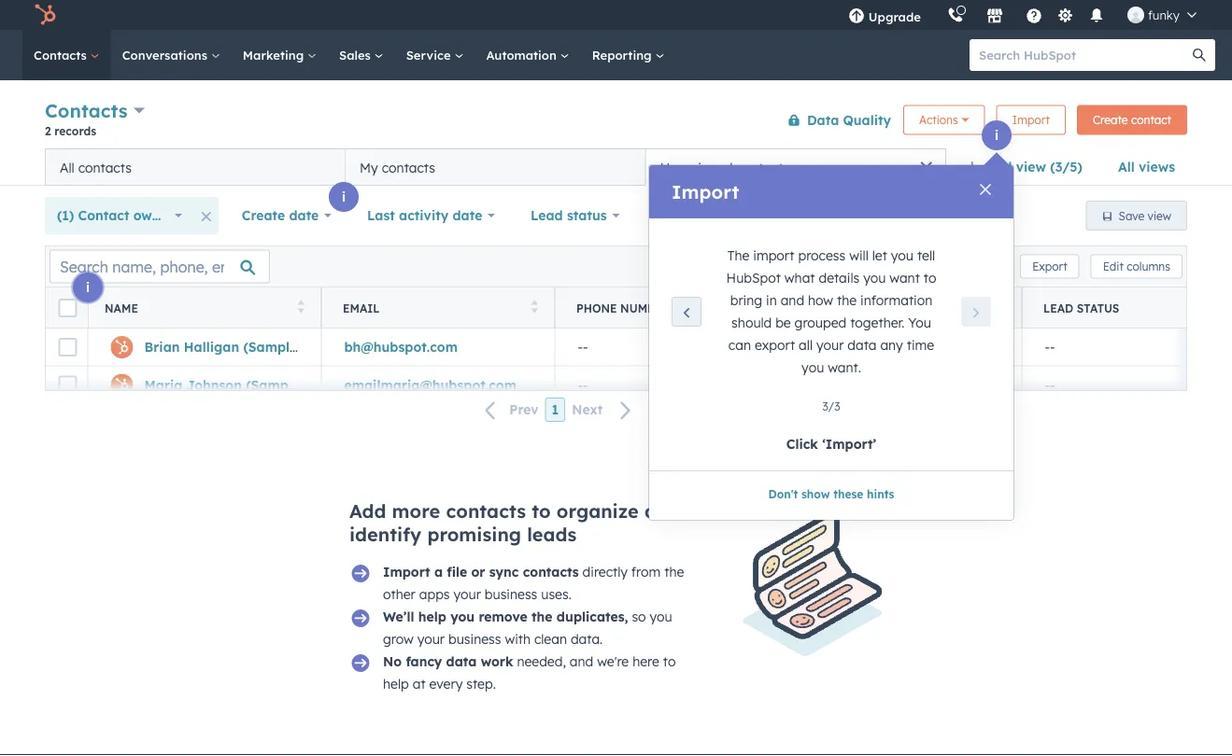Task type: describe. For each thing, give the bounding box(es) containing it.
unassigned for emailmaria@hubspot.com
[[812, 377, 884, 393]]

to inside needed, and we're here to help at every step.
[[663, 654, 676, 670]]

no fancy data work
[[383, 654, 513, 670]]

unassigned contacts
[[660, 159, 790, 176]]

hubspot link
[[22, 4, 70, 26]]

all contacts button
[[45, 149, 345, 186]]

records
[[54, 124, 96, 138]]

or
[[471, 564, 485, 581]]

bh@hubspot.com link
[[344, 339, 458, 356]]

business inside directly from the other apps your business uses.
[[485, 587, 538, 603]]

step.
[[467, 677, 496, 693]]

all for all contacts
[[60, 159, 74, 176]]

tell
[[918, 248, 936, 264]]

press to sort. image for phone number
[[765, 300, 772, 313]]

edit
[[1103, 260, 1124, 274]]

2 records
[[45, 124, 96, 138]]

number
[[621, 301, 670, 315]]

unassigned button for bh@hubspot.com
[[789, 329, 1022, 366]]

marketing
[[243, 47, 307, 63]]

we'll
[[383, 609, 414, 626]]

clear all button
[[815, 197, 894, 235]]

contact) for bh@hubspot.com
[[301, 339, 358, 356]]

all
[[799, 337, 813, 354]]

1 horizontal spatial import
[[672, 180, 739, 204]]

1 horizontal spatial i button
[[329, 182, 359, 212]]

halligan
[[184, 339, 239, 356]]

can
[[729, 337, 751, 354]]

help image
[[1026, 8, 1043, 25]]

brian halligan (sample contact)
[[144, 339, 358, 356]]

to inside the import process will let you tell hubspot what details you want to bring in and how the information should be grouped together. you can export all your data any time you want.
[[924, 270, 937, 286]]

lead status
[[1044, 301, 1120, 315]]

(sample for johnson
[[246, 377, 300, 393]]

promising
[[427, 523, 521, 547]]

(sample for halligan
[[243, 339, 297, 356]]

fancy
[[406, 654, 442, 670]]

columns
[[1127, 260, 1171, 274]]

add view (3/5)
[[987, 159, 1083, 175]]

settings image
[[1057, 8, 1074, 25]]

1 press to sort. image from the left
[[298, 300, 305, 313]]

contacts inside add more contacts to organize and identify promising leads
[[446, 500, 526, 523]]

we're
[[597, 654, 629, 670]]

help button
[[1018, 0, 1050, 30]]

2 vertical spatial the
[[532, 609, 553, 626]]

press to sort. element for email
[[531, 300, 538, 316]]

you left remove
[[451, 609, 475, 626]]

grouped
[[795, 315, 847, 331]]

quality
[[843, 112, 891, 128]]

phone
[[577, 301, 617, 315]]

import button
[[997, 105, 1066, 135]]

press to sort. element for contact owner
[[998, 300, 1005, 316]]

want
[[890, 270, 920, 286]]

all contacts
[[60, 159, 132, 176]]

marketplaces image
[[987, 8, 1003, 25]]

previous image
[[679, 306, 694, 321]]

email
[[343, 301, 380, 315]]

next button
[[566, 398, 643, 423]]

data inside the import process will let you tell hubspot what details you want to bring in and how the information should be grouped together. you can export all your data any time you want.
[[848, 337, 877, 354]]

the inside directly from the other apps your business uses.
[[665, 564, 684, 581]]

clear
[[827, 207, 862, 224]]

don't show these hints button
[[769, 483, 895, 506]]

owner inside popup button
[[133, 207, 174, 224]]

conversations
[[122, 47, 211, 63]]

clean
[[534, 632, 567, 648]]

status
[[1077, 301, 1120, 315]]

add view (3/5) button
[[954, 149, 1106, 186]]

click
[[787, 436, 818, 453]]

save
[[1119, 209, 1145, 223]]

import a file or sync contacts
[[383, 564, 579, 581]]

search button
[[1184, 39, 1216, 71]]

contact inside popup button
[[78, 207, 129, 224]]

2 horizontal spatial i button
[[982, 121, 1012, 150]]

you right let
[[891, 248, 914, 264]]

clear all
[[827, 207, 882, 224]]

these
[[834, 488, 864, 502]]

press to sort. image for contact owner
[[998, 300, 1005, 313]]

filters
[[744, 207, 782, 224]]

lead for lead status
[[531, 207, 563, 224]]

we'll help you remove the duplicates,
[[383, 609, 628, 626]]

upgrade image
[[848, 8, 865, 25]]

my contacts button
[[345, 149, 646, 186]]

view for save
[[1148, 209, 1172, 223]]

needed, and we're here to help at every step.
[[383, 654, 676, 693]]

the inside the import process will let you tell hubspot what details you want to bring in and how the information should be grouped together. you can export all your data any time you want.
[[837, 292, 857, 309]]

import inside button
[[1013, 113, 1050, 127]]

Search name, phone, email addresses, or company search field
[[50, 250, 270, 284]]

service link
[[395, 30, 475, 80]]

you down "all"
[[802, 360, 824, 376]]

every
[[429, 677, 463, 693]]

more
[[392, 500, 440, 523]]

maria johnson (sample contact) link
[[144, 377, 360, 393]]

how
[[808, 292, 834, 309]]

(3/5)
[[1050, 159, 1083, 175]]

my
[[360, 159, 378, 176]]

save view
[[1119, 209, 1172, 223]]

menu containing funky
[[835, 0, 1210, 30]]

last activity date
[[367, 207, 482, 224]]

'import'
[[822, 436, 877, 453]]

create contact
[[1093, 113, 1172, 127]]

in
[[766, 292, 777, 309]]

bh@hubspot.com button
[[321, 329, 555, 366]]

data
[[807, 112, 839, 128]]

sync
[[489, 564, 519, 581]]

maria
[[144, 377, 183, 393]]

contacts for all contacts
[[78, 159, 132, 176]]

pagination navigation
[[474, 398, 643, 423]]

unassigned for bh@hubspot.com
[[812, 339, 884, 356]]

no
[[383, 654, 402, 670]]

click 'import'
[[787, 436, 877, 453]]

from
[[631, 564, 661, 581]]

to inside add more contacts to organize and identify promising leads
[[532, 500, 551, 523]]

help inside needed, and we're here to help at every step.
[[383, 677, 409, 693]]



Task type: locate. For each thing, give the bounding box(es) containing it.
1 vertical spatial i
[[342, 189, 346, 205]]

next image
[[969, 306, 984, 321]]

settings link
[[1054, 5, 1077, 25]]

1 horizontal spatial all
[[866, 207, 882, 224]]

press to sort. image left email
[[298, 300, 305, 313]]

date inside last activity date popup button
[[453, 207, 482, 224]]

0 vertical spatial contact)
[[301, 339, 358, 356]]

view inside save view "button"
[[1148, 209, 1172, 223]]

1 horizontal spatial and
[[645, 500, 681, 523]]

owner up "search name, phone, email addresses, or company" search box
[[133, 207, 174, 224]]

sales
[[339, 47, 374, 63]]

2 vertical spatial and
[[570, 654, 594, 670]]

1 vertical spatial contact
[[810, 301, 864, 315]]

i button left name
[[73, 273, 103, 303]]

time
[[907, 337, 935, 354]]

business up 'we'll help you remove the duplicates,'
[[485, 587, 538, 603]]

2 horizontal spatial all
[[1118, 159, 1135, 175]]

contacts
[[78, 159, 132, 176], [382, 159, 435, 176], [737, 159, 790, 176], [446, 500, 526, 523], [523, 564, 579, 581]]

unassigned up 'want.' on the top of page
[[812, 339, 884, 356]]

notifications image
[[1089, 8, 1105, 25]]

1 horizontal spatial the
[[665, 564, 684, 581]]

import up advanced
[[672, 180, 739, 204]]

show
[[802, 488, 830, 502]]

(1) inside button
[[786, 207, 803, 224]]

unassigned button down the information
[[789, 329, 1022, 366]]

file
[[447, 564, 467, 581]]

your down grouped
[[817, 337, 844, 354]]

menu
[[835, 0, 1210, 30]]

lead for lead status
[[1044, 301, 1074, 315]]

create contact button
[[1077, 105, 1188, 135]]

2 vertical spatial i
[[86, 279, 90, 296]]

add for add more contacts to organize and identify promising leads
[[349, 500, 386, 523]]

directly
[[583, 564, 628, 581]]

the down 'details'
[[837, 292, 857, 309]]

my contacts
[[360, 159, 435, 176]]

emailmaria@hubspot.com button
[[321, 366, 555, 404]]

and inside needed, and we're here to help at every step.
[[570, 654, 594, 670]]

0 vertical spatial to
[[924, 270, 937, 286]]

contacts inside 'button'
[[737, 159, 790, 176]]

0 horizontal spatial (1)
[[57, 207, 74, 224]]

create inside create date popup button
[[242, 207, 285, 224]]

export button
[[1021, 255, 1080, 279]]

contacts button
[[45, 97, 145, 124]]

unassigned button
[[789, 329, 1022, 366], [789, 366, 1022, 404]]

data down together.
[[848, 337, 877, 354]]

other
[[383, 587, 416, 603]]

0 vertical spatial contacts
[[34, 47, 90, 63]]

create down all contacts button
[[242, 207, 285, 224]]

2 horizontal spatial and
[[781, 292, 805, 309]]

add for add view (3/5)
[[987, 159, 1012, 175]]

1 horizontal spatial (1)
[[786, 207, 803, 224]]

1 horizontal spatial view
[[1148, 209, 1172, 223]]

advanced filters (1)
[[675, 207, 803, 224]]

so you grow your business with clean data.
[[383, 609, 673, 648]]

contact down "all contacts"
[[78, 207, 129, 224]]

1 horizontal spatial your
[[454, 587, 481, 603]]

and down data.
[[570, 654, 594, 670]]

data.
[[571, 632, 603, 648]]

contacts down hubspot link
[[34, 47, 90, 63]]

0 vertical spatial i
[[995, 127, 999, 143]]

add up close image
[[987, 159, 1012, 175]]

(1) inside popup button
[[57, 207, 74, 224]]

1 vertical spatial your
[[454, 587, 481, 603]]

add
[[987, 159, 1012, 175], [349, 500, 386, 523]]

contacts up uses.
[[523, 564, 579, 581]]

1 vertical spatial contacts
[[45, 99, 128, 122]]

contacts link
[[22, 30, 111, 80]]

1 unassigned button from the top
[[789, 329, 1022, 366]]

funky button
[[1117, 0, 1208, 30]]

2 horizontal spatial import
[[1013, 113, 1050, 127]]

(sample up maria johnson (sample contact)
[[243, 339, 297, 356]]

4 press to sort. element from the left
[[998, 300, 1005, 316]]

date inside create date popup button
[[289, 207, 319, 224]]

2 horizontal spatial to
[[924, 270, 937, 286]]

2 vertical spatial your
[[417, 632, 445, 648]]

2 press to sort. image from the left
[[531, 300, 538, 313]]

i button up add view (3/5) in the top right of the page
[[982, 121, 1012, 150]]

0 vertical spatial help
[[418, 609, 447, 626]]

1 vertical spatial import
[[672, 180, 739, 204]]

press to sort. element left phone
[[531, 300, 538, 316]]

notifications button
[[1081, 0, 1113, 30]]

2 vertical spatial unassigned
[[812, 377, 884, 393]]

0 horizontal spatial all
[[60, 159, 74, 176]]

prev button
[[474, 398, 545, 423]]

1 press to sort. element from the left
[[298, 300, 305, 316]]

funky
[[1148, 7, 1180, 22]]

1 horizontal spatial data
[[848, 337, 877, 354]]

import up add view (3/5) in the top right of the page
[[1013, 113, 1050, 127]]

2 press to sort. element from the left
[[531, 300, 538, 316]]

any
[[881, 337, 903, 354]]

2 vertical spatial to
[[663, 654, 676, 670]]

and right in
[[781, 292, 805, 309]]

1 horizontal spatial i
[[342, 189, 346, 205]]

with
[[505, 632, 531, 648]]

2 date from the left
[[453, 207, 482, 224]]

contacts up records
[[45, 99, 128, 122]]

the
[[728, 248, 750, 264]]

2 (1) from the left
[[786, 207, 803, 224]]

grow
[[383, 632, 414, 648]]

0 horizontal spatial help
[[383, 677, 409, 693]]

1 vertical spatial view
[[1148, 209, 1172, 223]]

press to sort. image for email
[[531, 300, 538, 313]]

add inside add more contacts to organize and identify promising leads
[[349, 500, 386, 523]]

1 vertical spatial and
[[645, 500, 681, 523]]

duplicates,
[[557, 609, 628, 626]]

contact owner
[[810, 301, 911, 315]]

press to sort. image right bring
[[765, 300, 772, 313]]

marketing link
[[232, 30, 328, 80]]

organize
[[557, 500, 639, 523]]

work
[[481, 654, 513, 670]]

unassigned button down any
[[789, 366, 1022, 404]]

contacts for unassigned contacts
[[737, 159, 790, 176]]

your up fancy
[[417, 632, 445, 648]]

advanced filters (1) button
[[643, 197, 815, 235]]

contact) down the bh@hubspot.com
[[304, 377, 360, 393]]

data quality button
[[775, 101, 892, 139]]

save view button
[[1086, 201, 1188, 231]]

export
[[755, 337, 795, 354]]

1 (1) from the left
[[57, 207, 74, 224]]

view left (3/5)
[[1016, 159, 1046, 175]]

so
[[632, 609, 646, 626]]

(sample down brian halligan (sample contact) link
[[246, 377, 300, 393]]

1 horizontal spatial create
[[1093, 113, 1128, 127]]

close image
[[980, 184, 991, 195]]

to down tell
[[924, 270, 937, 286]]

0 vertical spatial the
[[837, 292, 857, 309]]

unassigned down 'want.' on the top of page
[[812, 377, 884, 393]]

contact
[[1131, 113, 1172, 127]]

your inside the import process will let you tell hubspot what details you want to bring in and how the information should be grouped together. you can export all your data any time you want.
[[817, 337, 844, 354]]

0 horizontal spatial date
[[289, 207, 319, 224]]

0 vertical spatial owner
[[133, 207, 174, 224]]

you down let
[[864, 270, 886, 286]]

business inside so you grow your business with clean data.
[[449, 632, 501, 648]]

create inside create contact button
[[1093, 113, 1128, 127]]

and inside add more contacts to organize and identify promising leads
[[645, 500, 681, 523]]

0 vertical spatial your
[[817, 337, 844, 354]]

edit columns button
[[1091, 255, 1183, 279]]

0 horizontal spatial data
[[446, 654, 477, 670]]

data up "every"
[[446, 654, 477, 670]]

(1) contact owner
[[57, 207, 174, 224]]

1 horizontal spatial to
[[663, 654, 676, 670]]

contacts up filters
[[737, 159, 790, 176]]

create for create contact
[[1093, 113, 1128, 127]]

1 horizontal spatial date
[[453, 207, 482, 224]]

to left organize
[[532, 500, 551, 523]]

0 vertical spatial add
[[987, 159, 1012, 175]]

0 horizontal spatial add
[[349, 500, 386, 523]]

press to sort. image
[[298, 300, 305, 313], [531, 300, 538, 313], [765, 300, 772, 313], [998, 300, 1005, 313]]

press to sort. image left phone
[[531, 300, 538, 313]]

0 horizontal spatial import
[[383, 564, 430, 581]]

help down the "apps"
[[418, 609, 447, 626]]

2 horizontal spatial the
[[837, 292, 857, 309]]

should
[[732, 315, 772, 331]]

press to sort. element left be
[[765, 300, 772, 316]]

1 horizontal spatial add
[[987, 159, 1012, 175]]

0 vertical spatial i button
[[982, 121, 1012, 150]]

1 vertical spatial i button
[[329, 182, 359, 212]]

1 vertical spatial unassigned
[[812, 339, 884, 356]]

1 vertical spatial contact)
[[304, 377, 360, 393]]

unassigned inside 'button'
[[660, 159, 733, 176]]

funky town image
[[1128, 7, 1145, 23]]

the right from in the right bottom of the page
[[665, 564, 684, 581]]

(1) right filters
[[786, 207, 803, 224]]

2 unassigned button from the top
[[789, 366, 1022, 404]]

1 vertical spatial owner
[[867, 301, 911, 315]]

create for create date
[[242, 207, 285, 224]]

directly from the other apps your business uses.
[[383, 564, 684, 603]]

0 horizontal spatial the
[[532, 609, 553, 626]]

0 vertical spatial view
[[1016, 159, 1046, 175]]

0 vertical spatial contact
[[78, 207, 129, 224]]

all right clear
[[866, 207, 882, 224]]

contacts banner
[[45, 96, 1188, 149]]

lead inside popup button
[[531, 207, 563, 224]]

calling icon button
[[940, 3, 972, 27]]

0 vertical spatial create
[[1093, 113, 1128, 127]]

1 date from the left
[[289, 207, 319, 224]]

your
[[817, 337, 844, 354], [454, 587, 481, 603], [417, 632, 445, 648]]

-- button
[[555, 329, 789, 366], [1022, 329, 1233, 366], [555, 366, 789, 404], [1022, 366, 1233, 404]]

Search HubSpot search field
[[970, 39, 1199, 71]]

help down no
[[383, 677, 409, 693]]

to right the here
[[663, 654, 676, 670]]

2 vertical spatial import
[[383, 564, 430, 581]]

1 horizontal spatial help
[[418, 609, 447, 626]]

add left the more
[[349, 500, 386, 523]]

1
[[552, 402, 559, 418]]

all views link
[[1106, 149, 1188, 186]]

0 vertical spatial (sample
[[243, 339, 297, 356]]

you right 'so'
[[650, 609, 673, 626]]

you inside so you grow your business with clean data.
[[650, 609, 673, 626]]

create date button
[[230, 197, 344, 235]]

date left last
[[289, 207, 319, 224]]

0 vertical spatial unassigned
[[660, 159, 733, 176]]

actions
[[920, 113, 958, 127]]

details
[[819, 270, 860, 286]]

contacts up import a file or sync contacts at the bottom left
[[446, 500, 526, 523]]

press to sort. element right next image
[[998, 300, 1005, 316]]

and inside the import process will let you tell hubspot what details you want to bring in and how the information should be grouped together. you can export all your data any time you want.
[[781, 292, 805, 309]]

johnson
[[187, 377, 242, 393]]

all for all views
[[1118, 159, 1135, 175]]

3 press to sort. image from the left
[[765, 300, 772, 313]]

you
[[891, 248, 914, 264], [864, 270, 886, 286], [802, 360, 824, 376], [451, 609, 475, 626], [650, 609, 673, 626]]

(1) contact owner button
[[45, 197, 194, 235]]

your inside so you grow your business with clean data.
[[417, 632, 445, 648]]

1 vertical spatial data
[[446, 654, 477, 670]]

contacts right my in the top left of the page
[[382, 159, 435, 176]]

contact down 'details'
[[810, 301, 864, 315]]

all left views
[[1118, 159, 1135, 175]]

contact) down email
[[301, 339, 358, 356]]

4 press to sort. image from the left
[[998, 300, 1005, 313]]

3 press to sort. element from the left
[[765, 300, 772, 316]]

view for add
[[1016, 159, 1046, 175]]

unassigned up advanced
[[660, 159, 733, 176]]

2 horizontal spatial your
[[817, 337, 844, 354]]

the up clean
[[532, 609, 553, 626]]

(1) down "all contacts"
[[57, 207, 74, 224]]

press to sort. element left email
[[298, 300, 305, 316]]

-
[[578, 339, 583, 356], [583, 339, 588, 356], [1045, 339, 1050, 356], [1050, 339, 1055, 356], [578, 377, 583, 393], [583, 377, 588, 393], [1045, 377, 1050, 393], [1050, 377, 1055, 393]]

2 horizontal spatial i
[[995, 127, 999, 143]]

your down file
[[454, 587, 481, 603]]

0 horizontal spatial owner
[[133, 207, 174, 224]]

date
[[289, 207, 319, 224], [453, 207, 482, 224]]

lead
[[531, 207, 563, 224], [1044, 301, 1074, 315]]

here
[[633, 654, 660, 670]]

unassigned contacts button
[[646, 149, 946, 186]]

0 horizontal spatial i button
[[73, 273, 103, 303]]

contacts for my contacts
[[382, 159, 435, 176]]

0 horizontal spatial contact
[[78, 207, 129, 224]]

view right save
[[1148, 209, 1172, 223]]

1 vertical spatial business
[[449, 632, 501, 648]]

will
[[850, 248, 869, 264]]

export
[[1033, 260, 1068, 274]]

marketplaces button
[[975, 0, 1015, 30]]

automation
[[486, 47, 560, 63]]

0 vertical spatial and
[[781, 292, 805, 309]]

1 button
[[545, 398, 566, 422]]

add inside add view (3/5) popup button
[[987, 159, 1012, 175]]

views
[[1139, 159, 1176, 175]]

all down "2 records"
[[60, 159, 74, 176]]

0 vertical spatial lead
[[531, 207, 563, 224]]

owner down want
[[867, 301, 911, 315]]

1 vertical spatial add
[[349, 500, 386, 523]]

0 horizontal spatial i
[[86, 279, 90, 296]]

upgrade
[[869, 9, 921, 24]]

0 horizontal spatial view
[[1016, 159, 1046, 175]]

hints
[[867, 488, 895, 502]]

contacts inside popup button
[[45, 99, 128, 122]]

1 vertical spatial create
[[242, 207, 285, 224]]

date right activity
[[453, 207, 482, 224]]

advanced
[[675, 207, 740, 224]]

2 vertical spatial i button
[[73, 273, 103, 303]]

contact
[[78, 207, 129, 224], [810, 301, 864, 315]]

1 vertical spatial (sample
[[246, 377, 300, 393]]

1 horizontal spatial contact
[[810, 301, 864, 315]]

1 horizontal spatial owner
[[867, 301, 911, 315]]

contacts down records
[[78, 159, 132, 176]]

brian halligan (sample contact) link
[[144, 339, 358, 356]]

and up from in the right bottom of the page
[[645, 500, 681, 523]]

0 vertical spatial business
[[485, 587, 538, 603]]

search image
[[1193, 49, 1206, 62]]

1 vertical spatial to
[[532, 500, 551, 523]]

phone number
[[577, 301, 670, 315]]

create left contact
[[1093, 113, 1128, 127]]

i button
[[982, 121, 1012, 150], [329, 182, 359, 212], [73, 273, 103, 303]]

process
[[798, 248, 846, 264]]

1 vertical spatial lead
[[1044, 301, 1074, 315]]

press to sort. element
[[298, 300, 305, 316], [531, 300, 538, 316], [765, 300, 772, 316], [998, 300, 1005, 316]]

your inside directly from the other apps your business uses.
[[454, 587, 481, 603]]

0 vertical spatial import
[[1013, 113, 1050, 127]]

0 horizontal spatial to
[[532, 500, 551, 523]]

sales link
[[328, 30, 395, 80]]

be
[[776, 315, 791, 331]]

unassigned button for emailmaria@hubspot.com
[[789, 366, 1022, 404]]

0 horizontal spatial and
[[570, 654, 594, 670]]

contact) for emailmaria@hubspot.com
[[304, 377, 360, 393]]

i button left last
[[329, 182, 359, 212]]

hubspot image
[[34, 4, 56, 26]]

to
[[924, 270, 937, 286], [532, 500, 551, 523], [663, 654, 676, 670]]

business up work
[[449, 632, 501, 648]]

0 horizontal spatial lead
[[531, 207, 563, 224]]

0 horizontal spatial your
[[417, 632, 445, 648]]

1 vertical spatial the
[[665, 564, 684, 581]]

1 horizontal spatial lead
[[1044, 301, 1074, 315]]

0 vertical spatial data
[[848, 337, 877, 354]]

1 vertical spatial help
[[383, 677, 409, 693]]

prev
[[509, 402, 539, 418]]

press to sort. image right next image
[[998, 300, 1005, 313]]

view inside add view (3/5) popup button
[[1016, 159, 1046, 175]]

calling icon image
[[947, 7, 964, 24]]

0 horizontal spatial create
[[242, 207, 285, 224]]

import up other
[[383, 564, 430, 581]]

data
[[848, 337, 877, 354], [446, 654, 477, 670]]

needed,
[[517, 654, 566, 670]]

press to sort. element for phone number
[[765, 300, 772, 316]]

data quality
[[807, 112, 891, 128]]

hubspot
[[727, 270, 781, 286]]



Task type: vqa. For each thing, say whether or not it's contained in the screenshot.


